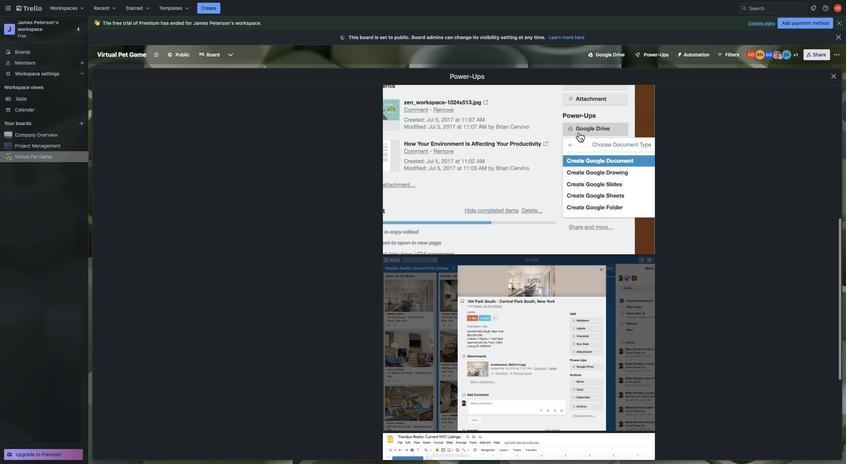 Task type: vqa. For each thing, say whether or not it's contained in the screenshot.
BOB BUILDER (BOBBUILDER40) image
no



Task type: locate. For each thing, give the bounding box(es) containing it.
👋 the free trial of premium has ended for james peterson's workspace .
[[94, 20, 262, 26]]

0 vertical spatial workspace
[[235, 20, 260, 26]]

0 horizontal spatial workspace
[[18, 26, 43, 32]]

0 vertical spatial power-
[[644, 52, 660, 58]]

change
[[455, 34, 472, 40]]

to right set
[[389, 34, 393, 40]]

+ 1
[[794, 52, 799, 58]]

to
[[389, 34, 393, 40], [36, 452, 40, 458]]

settings
[[41, 71, 60, 77]]

1 horizontal spatial virtual
[[97, 51, 117, 58]]

0 vertical spatial ups
[[660, 52, 669, 58]]

learn more here link
[[547, 34, 585, 40]]

1 vertical spatial virtual pet game
[[15, 154, 52, 160]]

1 horizontal spatial ups
[[660, 52, 669, 58]]

virtual pet game link
[[15, 154, 84, 160]]

peterson's down create button
[[210, 20, 234, 26]]

0 vertical spatial power-ups
[[644, 52, 669, 58]]

google drive icon image
[[589, 52, 594, 57]]

this member is an admin of this board. image
[[780, 57, 783, 60]]

sm image
[[339, 34, 349, 41], [675, 49, 684, 59]]

1 horizontal spatial power-
[[644, 52, 660, 58]]

public.
[[395, 34, 411, 40]]

virtual down the
[[97, 51, 117, 58]]

sm image right power-ups button
[[675, 49, 684, 59]]

0 horizontal spatial game
[[39, 154, 52, 160]]

workspace settings button
[[0, 68, 88, 79]]

1 vertical spatial workspace
[[4, 84, 29, 90]]

0 vertical spatial premium
[[139, 20, 160, 26]]

calendar
[[15, 107, 35, 113]]

james peterson's workspace free
[[18, 19, 60, 38]]

1 vertical spatial pet
[[31, 154, 38, 160]]

project management link
[[15, 143, 84, 149]]

ups inside button
[[660, 52, 669, 58]]

back to home image
[[16, 3, 42, 14]]

premium inside upgrade to premium link
[[42, 452, 61, 458]]

for
[[186, 20, 192, 26]]

1 vertical spatial virtual
[[15, 154, 29, 160]]

more
[[563, 34, 574, 40]]

time.
[[534, 34, 547, 40]]

boards
[[15, 49, 30, 55]]

overview
[[37, 132, 58, 138]]

0 vertical spatial screenshot image
[[383, 80, 656, 254]]

virtual down project
[[15, 154, 29, 160]]

1 vertical spatial premium
[[42, 452, 61, 458]]

1 vertical spatial ups
[[473, 73, 485, 80]]

jeremy miller (jeremymiller198) image
[[782, 50, 792, 60]]

peterson's inside james peterson's workspace free
[[34, 19, 59, 25]]

0 horizontal spatial virtual pet game
[[15, 154, 52, 160]]

+
[[794, 52, 797, 58]]

premium inside banner
[[139, 20, 160, 26]]

0 horizontal spatial sm image
[[339, 34, 349, 41]]

1 horizontal spatial game
[[129, 51, 146, 58]]

table
[[15, 96, 27, 102]]

your boards
[[4, 120, 32, 126]]

power-ups button
[[631, 49, 673, 60]]

0 horizontal spatial premium
[[42, 452, 61, 458]]

peterson's down back to home image
[[34, 19, 59, 25]]

to right upgrade
[[36, 452, 40, 458]]

workspace navigation collapse icon image
[[74, 25, 84, 34]]

has
[[161, 20, 169, 26]]

plans
[[765, 21, 776, 26]]

3 screenshot image from the top
[[383, 434, 656, 465]]

0 vertical spatial workspace
[[15, 71, 40, 77]]

workspace inside popup button
[[15, 71, 40, 77]]

0 horizontal spatial james
[[18, 19, 33, 25]]

add board image
[[79, 121, 84, 126]]

0 horizontal spatial peterson's
[[34, 19, 59, 25]]

1 horizontal spatial power-ups
[[644, 52, 669, 58]]

set
[[380, 34, 387, 40]]

0 horizontal spatial power-ups
[[450, 73, 485, 80]]

members
[[15, 60, 36, 66]]

peterson's
[[34, 19, 59, 25], [210, 20, 234, 26]]

0 vertical spatial to
[[389, 34, 393, 40]]

company
[[15, 132, 36, 138]]

free
[[18, 33, 26, 38]]

j link
[[4, 24, 15, 35]]

explore plans
[[749, 21, 776, 26]]

virtual pet game down "project management"
[[15, 154, 52, 160]]

google
[[596, 52, 612, 58]]

premium right upgrade
[[42, 452, 61, 458]]

james peterson (jamespeterson93) image
[[774, 50, 783, 60]]

james right for
[[193, 20, 208, 26]]

board left customize views image
[[207, 52, 220, 58]]

0 horizontal spatial board
[[207, 52, 220, 58]]

1 horizontal spatial pet
[[118, 51, 128, 58]]

screenshot image
[[383, 80, 656, 254], [383, 257, 656, 431], [383, 434, 656, 465]]

star or unstar board image
[[154, 52, 159, 58]]

game left star or unstar board icon
[[129, 51, 146, 58]]

workspace up table
[[4, 84, 29, 90]]

1 horizontal spatial board
[[412, 34, 426, 40]]

1 horizontal spatial virtual pet game
[[97, 51, 146, 58]]

0 vertical spatial virtual
[[97, 51, 117, 58]]

1 horizontal spatial to
[[389, 34, 393, 40]]

premium
[[139, 20, 160, 26], [42, 452, 61, 458]]

1 vertical spatial to
[[36, 452, 40, 458]]

board
[[412, 34, 426, 40], [207, 52, 220, 58]]

0 vertical spatial pet
[[118, 51, 128, 58]]

your boards with 3 items element
[[4, 119, 69, 128]]

company overview
[[15, 132, 58, 138]]

workspace inside james peterson's workspace free
[[18, 26, 43, 32]]

james inside banner
[[193, 20, 208, 26]]

google drive button
[[585, 49, 629, 60]]

1 vertical spatial board
[[207, 52, 220, 58]]

0 horizontal spatial power-
[[450, 73, 473, 80]]

sm image for automation
[[675, 49, 684, 59]]

0 vertical spatial virtual pet game
[[97, 51, 146, 58]]

virtual pet game
[[97, 51, 146, 58], [15, 154, 52, 160]]

game down management
[[39, 154, 52, 160]]

explore
[[749, 21, 764, 26]]

add payment method button
[[779, 18, 834, 29]]

banner
[[88, 16, 847, 30]]

0 vertical spatial game
[[129, 51, 146, 58]]

1 horizontal spatial workspace
[[235, 20, 260, 26]]

2 vertical spatial screenshot image
[[383, 434, 656, 465]]

2 screenshot image from the top
[[383, 257, 656, 431]]

0 horizontal spatial virtual
[[15, 154, 29, 160]]

1 vertical spatial screenshot image
[[383, 257, 656, 431]]

virtual pet game down the free
[[97, 51, 146, 58]]

power-ups
[[644, 52, 669, 58], [450, 73, 485, 80]]

banner containing 👋
[[88, 16, 847, 30]]

1 vertical spatial workspace
[[18, 26, 43, 32]]

board right public.
[[412, 34, 426, 40]]

james
[[18, 19, 33, 25], [193, 20, 208, 26]]

game
[[129, 51, 146, 58], [39, 154, 52, 160]]

workspace settings
[[15, 71, 60, 77]]

pet down trial
[[118, 51, 128, 58]]

board
[[360, 34, 374, 40]]

ups
[[660, 52, 669, 58], [473, 73, 485, 80]]

0 vertical spatial board
[[412, 34, 426, 40]]

here
[[575, 34, 585, 40]]

pet
[[118, 51, 128, 58], [31, 154, 38, 160]]

sm image left board
[[339, 34, 349, 41]]

starred
[[126, 5, 143, 11]]

upgrade to premium
[[16, 452, 61, 458]]

james up free
[[18, 19, 33, 25]]

virtual
[[97, 51, 117, 58], [15, 154, 29, 160]]

visibility
[[480, 34, 500, 40]]

0 vertical spatial sm image
[[339, 34, 349, 41]]

1 horizontal spatial premium
[[139, 20, 160, 26]]

automation button
[[675, 49, 714, 60]]

create
[[202, 5, 217, 11]]

workspace
[[235, 20, 260, 26], [18, 26, 43, 32]]

power-
[[644, 52, 660, 58], [450, 73, 473, 80]]

pet down "project management"
[[31, 154, 38, 160]]

1 horizontal spatial sm image
[[675, 49, 684, 59]]

0 horizontal spatial ups
[[473, 73, 485, 80]]

1 vertical spatial sm image
[[675, 49, 684, 59]]

sm image inside automation button
[[675, 49, 684, 59]]

workspace down members
[[15, 71, 40, 77]]

1 horizontal spatial james
[[193, 20, 208, 26]]

premium right of on the left top of page
[[139, 20, 160, 26]]

1 vertical spatial game
[[39, 154, 52, 160]]

ended
[[170, 20, 185, 26]]



Task type: describe. For each thing, give the bounding box(es) containing it.
public
[[176, 52, 190, 58]]

search image
[[742, 5, 747, 11]]

recent button
[[90, 3, 121, 14]]

👋
[[94, 20, 100, 26]]

templates
[[159, 5, 182, 11]]

boards link
[[0, 47, 88, 58]]

public button
[[163, 49, 194, 60]]

j
[[8, 25, 11, 33]]

1 screenshot image from the top
[[383, 80, 656, 254]]

the
[[103, 20, 111, 26]]

christina overa (christinaovera) image
[[835, 4, 843, 12]]

gary orlando (garyorlando) image
[[765, 50, 774, 60]]

templates button
[[155, 3, 193, 14]]

workspaces
[[50, 5, 78, 11]]

1 vertical spatial power-
[[450, 73, 473, 80]]

upgrade
[[16, 452, 35, 458]]

filters button
[[716, 49, 742, 60]]

calendar link
[[15, 107, 84, 113]]

method
[[813, 20, 830, 26]]

explore plans button
[[749, 19, 776, 28]]

pet inside text box
[[118, 51, 128, 58]]

create button
[[197, 3, 221, 14]]

workspace for workspace settings
[[15, 71, 40, 77]]

google drive
[[596, 52, 625, 58]]

of
[[133, 20, 138, 26]]

1 vertical spatial power-ups
[[450, 73, 485, 80]]

this
[[349, 34, 359, 40]]

filters
[[726, 52, 740, 58]]

primary element
[[0, 0, 847, 16]]

power-ups inside button
[[644, 52, 669, 58]]

drive
[[614, 52, 625, 58]]

free
[[113, 20, 122, 26]]

project
[[15, 143, 31, 149]]

virtual inside text box
[[97, 51, 117, 58]]

add payment method
[[783, 20, 830, 26]]

ben nelson (bennelson96) image
[[756, 50, 765, 60]]

boards
[[16, 120, 32, 126]]

payment
[[793, 20, 812, 26]]

wave image
[[94, 20, 100, 26]]

0 notifications image
[[810, 4, 818, 12]]

add
[[783, 20, 791, 26]]

workspace for workspace views
[[4, 84, 29, 90]]

starred button
[[122, 3, 154, 14]]

automation
[[684, 52, 710, 58]]

0 horizontal spatial pet
[[31, 154, 38, 160]]

admins
[[427, 34, 444, 40]]

open information menu image
[[823, 5, 830, 12]]

views
[[31, 84, 44, 90]]

board link
[[195, 49, 224, 60]]

.
[[260, 20, 262, 26]]

any
[[525, 34, 533, 40]]

customize views image
[[227, 51, 234, 58]]

trial
[[123, 20, 132, 26]]

can
[[445, 34, 454, 40]]

share button
[[804, 49, 831, 60]]

sm image for this board is set to public. board admins can change its visibility setting at any time.
[[339, 34, 349, 41]]

members link
[[0, 58, 88, 68]]

setting
[[501, 34, 518, 40]]

workspace views
[[4, 84, 44, 90]]

Board name text field
[[94, 49, 150, 60]]

at
[[519, 34, 524, 40]]

game inside text box
[[129, 51, 146, 58]]

power- inside button
[[644, 52, 660, 58]]

Search field
[[747, 3, 807, 13]]

james inside james peterson's workspace free
[[18, 19, 33, 25]]

0 horizontal spatial to
[[36, 452, 40, 458]]

this board is set to public. board admins can change its visibility setting at any time. learn more here
[[349, 34, 585, 40]]

management
[[32, 143, 61, 149]]

christina overa (christinaovera) image
[[747, 50, 757, 60]]

share
[[814, 52, 827, 58]]

company overview link
[[15, 132, 84, 139]]

project management
[[15, 143, 61, 149]]

your
[[4, 120, 14, 126]]

show menu image
[[834, 51, 841, 58]]

1 horizontal spatial peterson's
[[210, 20, 234, 26]]

james peterson's workspace link
[[18, 19, 60, 32]]

recent
[[94, 5, 110, 11]]

is
[[375, 34, 379, 40]]

learn
[[549, 34, 562, 40]]

virtual pet game inside virtual pet game text box
[[97, 51, 146, 58]]

upgrade to premium link
[[4, 450, 83, 461]]

workspaces button
[[46, 3, 89, 14]]

table link
[[15, 96, 84, 102]]

its
[[473, 34, 479, 40]]

1
[[797, 52, 799, 58]]



